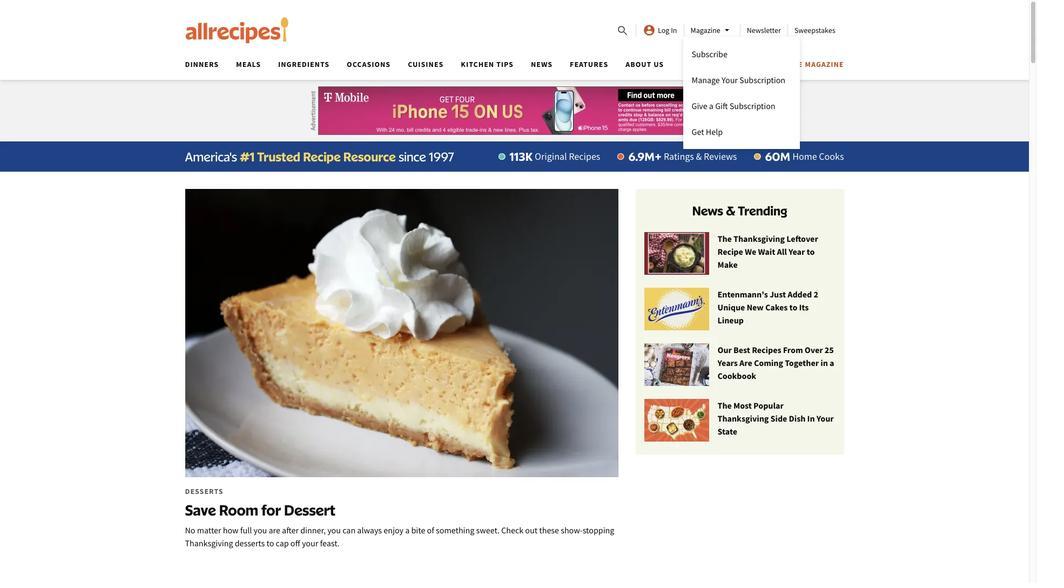 Task type: locate. For each thing, give the bounding box(es) containing it.
0 horizontal spatial in
[[671, 25, 677, 35]]

newsletter
[[747, 25, 781, 35]]

recipe right the "trusted" at left top
[[303, 149, 341, 164]]

news for news & trending
[[693, 203, 724, 218]]

get help
[[692, 126, 723, 137]]

banner
[[0, 0, 1030, 149]]

dish
[[789, 414, 806, 424]]

your
[[722, 75, 738, 85], [817, 414, 834, 424]]

help
[[706, 126, 723, 137]]

the up make
[[718, 233, 732, 244]]

#1
[[240, 149, 255, 164]]

1 vertical spatial a
[[830, 358, 835, 369]]

coming
[[754, 358, 784, 369]]

leftover
[[787, 233, 819, 244]]

occasions
[[347, 59, 391, 69]]

0 vertical spatial subscription
[[740, 75, 786, 85]]

our best recipes from over 25 years are coming together in a cookbook link
[[645, 344, 836, 387]]

0 horizontal spatial a
[[710, 101, 714, 111]]

entenmann's
[[718, 289, 768, 300]]

year
[[789, 246, 806, 257]]

recipes right original
[[569, 150, 601, 163]]

0 horizontal spatial your
[[722, 75, 738, 85]]

the left most
[[718, 401, 732, 411]]

1 horizontal spatial &
[[726, 203, 736, 218]]

1 horizontal spatial a
[[830, 358, 835, 369]]

top down view of mashed potatoes and a plaid napkin and wooden spoon image
[[645, 232, 709, 276]]

a right in
[[830, 358, 835, 369]]

your inside the most popular thanksgiving side dish in your state
[[817, 414, 834, 424]]

cakes
[[766, 302, 788, 313]]

1 horizontal spatial to
[[807, 246, 815, 257]]

manage your subscription
[[692, 75, 786, 85]]

search image
[[617, 24, 630, 37]]

log in link
[[643, 24, 677, 37]]

subscription up get help "link"
[[730, 101, 776, 111]]

in inside the most popular thanksgiving side dish in your state
[[808, 414, 815, 424]]

state
[[718, 427, 738, 437]]

in
[[821, 358, 828, 369]]

entenmann's just added 2 unique new cakes to its lineup
[[718, 289, 819, 326]]

news for news link
[[531, 59, 553, 69]]

subscribe
[[692, 49, 728, 59]]

to left its
[[790, 302, 798, 313]]

a inside 'link'
[[710, 101, 714, 111]]

1 vertical spatial thanksgiving
[[718, 414, 769, 424]]

save
[[185, 502, 216, 519]]

about us
[[626, 59, 664, 69]]

& inside 6.9m+ ratings & reviews
[[696, 150, 702, 163]]

news & trending
[[693, 203, 788, 218]]

to
[[807, 246, 815, 257], [790, 302, 798, 313]]

dinners link
[[185, 59, 219, 69]]

1 horizontal spatial in
[[808, 414, 815, 424]]

over
[[805, 345, 823, 356]]

the inside the thanksgiving leftover recipe we wait all year to make
[[718, 233, 732, 244]]

recipes for our
[[752, 345, 782, 356]]

0 vertical spatial to
[[807, 246, 815, 257]]

cuisines link
[[408, 59, 444, 69]]

60m home cooks
[[766, 150, 844, 164]]

recipes
[[569, 150, 601, 163], [752, 345, 782, 356]]

features link
[[570, 59, 609, 69]]

give
[[692, 101, 708, 111]]

to inside the thanksgiving leftover recipe we wait all year to make
[[807, 246, 815, 257]]

get help link
[[683, 119, 800, 145]]

0 horizontal spatial recipes
[[569, 150, 601, 163]]

1 vertical spatial recipe
[[718, 246, 744, 257]]

in right dish
[[808, 414, 815, 424]]

trending
[[738, 203, 788, 218]]

us
[[654, 59, 664, 69]]

& right ratings
[[696, 150, 702, 163]]

60m
[[766, 150, 791, 164]]

113k
[[510, 150, 533, 164]]

your right manage
[[722, 75, 738, 85]]

navigation
[[176, 56, 844, 80]]

kitchen tips link
[[461, 59, 514, 69]]

give a gift subscription
[[692, 101, 776, 111]]

&
[[696, 150, 702, 163], [726, 203, 736, 218]]

room
[[219, 502, 258, 519]]

unique
[[718, 302, 745, 313]]

1 vertical spatial to
[[790, 302, 798, 313]]

2
[[814, 289, 819, 300]]

ingredients link
[[278, 59, 330, 69]]

in
[[671, 25, 677, 35], [808, 414, 815, 424]]

recipes inside 113k original recipes
[[569, 150, 601, 163]]

0 horizontal spatial news
[[531, 59, 553, 69]]

0 vertical spatial a
[[710, 101, 714, 111]]

1 vertical spatial the
[[718, 401, 732, 411]]

entenmann's just added 2 unique new cakes to its lineup link
[[645, 288, 836, 331]]

a
[[710, 101, 714, 111], [830, 358, 835, 369]]

save room for dessert
[[185, 502, 335, 519]]

0 vertical spatial in
[[671, 25, 677, 35]]

america's
[[185, 149, 237, 164]]

recipes up 'coming'
[[752, 345, 782, 356]]

2 the from the top
[[718, 401, 732, 411]]

subscription down the 'get'
[[740, 75, 786, 85]]

your right dish
[[817, 414, 834, 424]]

to right the year
[[807, 246, 815, 257]]

kitchen tips
[[461, 59, 514, 69]]

ratings
[[664, 150, 694, 163]]

thanksgiving inside the most popular thanksgiving side dish in your state
[[718, 414, 769, 424]]

a close up view on a single plated slice of double layer pumpkin cheesecake topped with a dollop of whipped cream. image
[[185, 189, 619, 478]]

1 the from the top
[[718, 233, 732, 244]]

our best recipes from over 25 years are coming together in a cookbook
[[718, 345, 835, 382]]

give a gift subscription link
[[683, 93, 800, 119]]

new
[[747, 302, 764, 313]]

a left the gift
[[710, 101, 714, 111]]

recipes inside our best recipes from over 25 years are coming together in a cookbook
[[752, 345, 782, 356]]

allrecipes keepers cookbook on a kitchen counter. image
[[645, 344, 709, 387]]

1 vertical spatial in
[[808, 414, 815, 424]]

cuisines
[[408, 59, 444, 69]]

1 vertical spatial recipes
[[752, 345, 782, 356]]

news up top down view of mashed potatoes and a plaid napkin and wooden spoon image
[[693, 203, 724, 218]]

the for the most popular thanksgiving side dish in your state
[[718, 401, 732, 411]]

advertisement region
[[318, 86, 712, 135]]

1 horizontal spatial recipe
[[718, 246, 744, 257]]

thanksgiving inside the thanksgiving leftover recipe we wait all year to make
[[734, 233, 785, 244]]

the thanksgiving leftover recipe we wait all year to make
[[718, 233, 819, 270]]

1 vertical spatial news
[[693, 203, 724, 218]]

the inside the most popular thanksgiving side dish in your state
[[718, 401, 732, 411]]

thanksgiving down most
[[718, 414, 769, 424]]

navigation inside banner
[[176, 56, 844, 80]]

together
[[785, 358, 819, 369]]

0 vertical spatial recipes
[[569, 150, 601, 163]]

caret_down image
[[721, 24, 734, 37]]

recipe
[[303, 149, 341, 164], [718, 246, 744, 257]]

recipe inside the thanksgiving leftover recipe we wait all year to make
[[718, 246, 744, 257]]

news right tips
[[531, 59, 553, 69]]

1 horizontal spatial your
[[817, 414, 834, 424]]

in right log in the right of the page
[[671, 25, 677, 35]]

1 horizontal spatial news
[[693, 203, 724, 218]]

news
[[531, 59, 553, 69], [693, 203, 724, 218]]

get
[[771, 59, 786, 69]]

1 horizontal spatial recipes
[[752, 345, 782, 356]]

are
[[740, 358, 753, 369]]

home image
[[185, 17, 289, 43]]

0 horizontal spatial to
[[790, 302, 798, 313]]

0 vertical spatial news
[[531, 59, 553, 69]]

1 vertical spatial subscription
[[730, 101, 776, 111]]

113k original recipes
[[510, 150, 601, 164]]

kitchen
[[461, 59, 495, 69]]

america's #1 trusted recipe resource since 1997
[[185, 149, 455, 164]]

recipes for 113k
[[569, 150, 601, 163]]

thanksgiving up the wait
[[734, 233, 785, 244]]

0 vertical spatial thanksgiving
[[734, 233, 785, 244]]

our
[[718, 345, 732, 356]]

navigation containing dinners
[[176, 56, 844, 80]]

& left trending
[[726, 203, 736, 218]]

0 vertical spatial the
[[718, 233, 732, 244]]

years
[[718, 358, 738, 369]]

0 horizontal spatial recipe
[[303, 149, 341, 164]]

0 horizontal spatial &
[[696, 150, 702, 163]]

sweepstakes link
[[795, 25, 836, 35]]

0 vertical spatial &
[[696, 150, 702, 163]]

1 vertical spatial your
[[817, 414, 834, 424]]

recipe up make
[[718, 246, 744, 257]]

0 vertical spatial your
[[722, 75, 738, 85]]

dinners
[[185, 59, 219, 69]]

we
[[745, 246, 757, 257]]

added
[[788, 289, 812, 300]]

0 vertical spatial recipe
[[303, 149, 341, 164]]



Task type: describe. For each thing, give the bounding box(es) containing it.
get the magazine link
[[771, 59, 844, 69]]

banner containing subscribe
[[0, 0, 1030, 149]]

a inside our best recipes from over 25 years are coming together in a cookbook
[[830, 358, 835, 369]]

just
[[770, 289, 786, 300]]

6.9m+ ratings & reviews
[[629, 150, 737, 164]]

ingredients
[[278, 59, 330, 69]]

most
[[734, 401, 752, 411]]

features
[[570, 59, 609, 69]]

lineup
[[718, 315, 744, 326]]

its
[[800, 302, 809, 313]]

1997
[[429, 149, 455, 164]]

save room for dessert link
[[185, 189, 619, 555]]

newsletter button
[[747, 25, 781, 35]]

best
[[734, 345, 751, 356]]

home
[[793, 150, 818, 163]]

manage your subscription link
[[683, 67, 800, 93]]

news link
[[531, 59, 553, 69]]

magazine
[[691, 25, 721, 35]]

meals link
[[236, 59, 261, 69]]

subscription inside 'link'
[[730, 101, 776, 111]]

magazine
[[805, 59, 844, 69]]

resource
[[344, 149, 396, 164]]

account image
[[643, 24, 656, 37]]

recipe for resource
[[303, 149, 341, 164]]

get
[[692, 126, 705, 137]]

log
[[658, 25, 670, 35]]

trusted
[[257, 149, 301, 164]]

about us link
[[626, 59, 664, 69]]

1 vertical spatial &
[[726, 203, 736, 218]]

entenmann's added two unique new cakes image
[[645, 288, 709, 331]]

all
[[777, 246, 787, 257]]

the thanksgiving leftover recipe we wait all year to make link
[[645, 232, 836, 276]]

since
[[399, 149, 426, 164]]

the most popular thanksgiving side dish in your state
[[718, 401, 834, 437]]

popular
[[754, 401, 784, 411]]

cookbook
[[718, 371, 757, 382]]

6.9m+
[[629, 150, 662, 164]]

cooks
[[819, 150, 844, 163]]

25
[[825, 345, 834, 356]]

subscribe link
[[683, 41, 800, 67]]

occasions link
[[347, 59, 391, 69]]

the most popular thanksgiving side dish in your state link
[[645, 400, 836, 443]]

the
[[788, 59, 803, 69]]

gift
[[716, 101, 728, 111]]

log in
[[658, 25, 677, 35]]

dessert
[[284, 502, 335, 519]]

reviews
[[704, 150, 737, 163]]

the most thanksgiving side dish in each state image
[[645, 400, 709, 443]]

original
[[535, 150, 567, 163]]

wait
[[759, 246, 776, 257]]

sweepstakes
[[795, 25, 836, 35]]

recipe for we
[[718, 246, 744, 257]]

manage
[[692, 75, 720, 85]]

make
[[718, 259, 738, 270]]

get the magazine
[[771, 59, 844, 69]]

meals
[[236, 59, 261, 69]]

the for the thanksgiving leftover recipe we wait all year to make
[[718, 233, 732, 244]]

for
[[262, 502, 281, 519]]

about
[[626, 59, 652, 69]]

to inside entenmann's just added 2 unique new cakes to its lineup
[[790, 302, 798, 313]]

side
[[771, 414, 788, 424]]

in inside "link"
[[671, 25, 677, 35]]



Task type: vqa. For each thing, say whether or not it's contained in the screenshot.
the bottommost as
no



